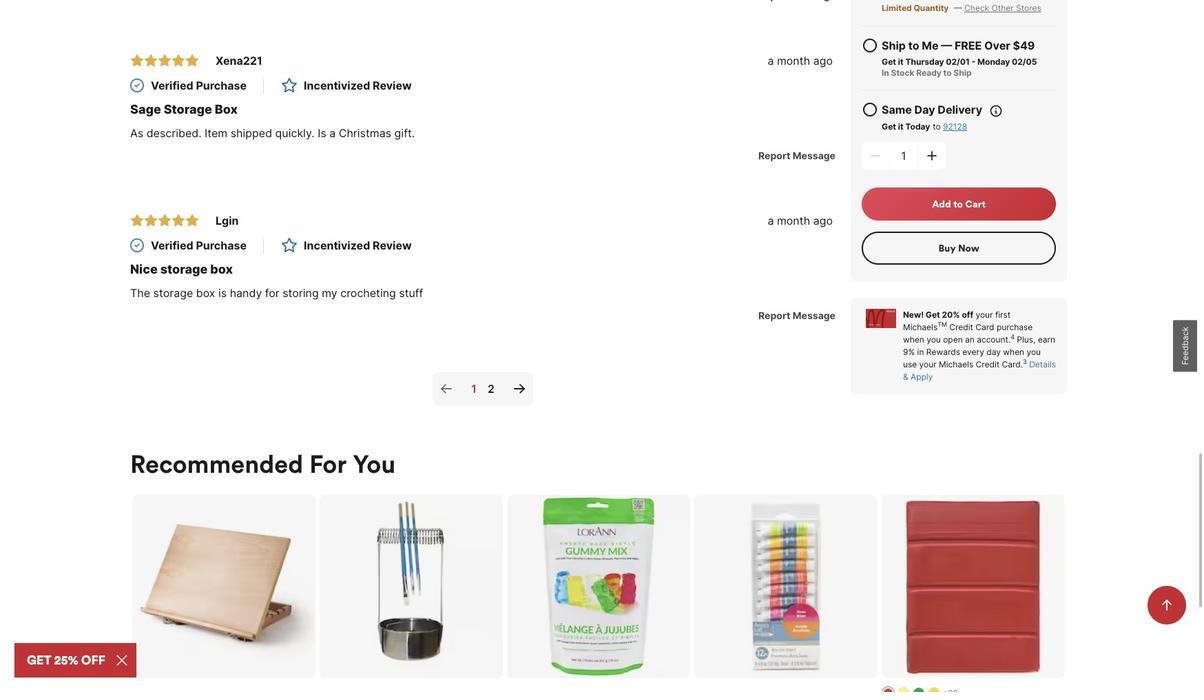 Task type: describe. For each thing, give the bounding box(es) containing it.
stock
[[892, 67, 915, 78]]

quickly.
[[275, 126, 315, 140]]

tabler image up sage
[[130, 54, 144, 67]]

you inside 4 plus, earn 9% in rewards every day when you use your michaels credit card.
[[1027, 346, 1042, 357]]

new!
[[904, 309, 924, 320]]

storage
[[164, 102, 212, 116]]

card
[[976, 322, 995, 332]]

michaels inside your first michaels
[[904, 322, 938, 332]]

tabler image up nice storage box
[[172, 213, 185, 227]]

get it thursday 02/01 - monday 02/05 in stock ready to ship
[[882, 56, 1038, 78]]

storing
[[283, 286, 319, 300]]

sage storage box
[[130, 102, 238, 116]]

when inside 4 plus, earn 9% in rewards every day when you use your michaels credit card.
[[1004, 346, 1025, 357]]

tm
[[938, 321, 948, 328]]

to inside get it thursday 02/01 - monday 02/05 in stock ready to ship
[[944, 67, 952, 78]]

box for nice storage box
[[210, 262, 233, 276]]

off
[[963, 309, 974, 320]]

premo! sculpey® oven-bake clay image
[[882, 495, 1066, 678]]

in
[[918, 346, 925, 357]]

message for sage storage box
[[793, 149, 836, 161]]

other
[[992, 3, 1014, 13]]

report message for nice storage box
[[759, 309, 836, 321]]

for
[[265, 286, 280, 300]]

92128
[[944, 121, 968, 131]]

use
[[904, 359, 918, 369]]

thursday
[[906, 56, 945, 67]]

1 vertical spatial a
[[330, 126, 336, 140]]

every
[[963, 346, 985, 357]]

crocheting
[[341, 286, 396, 300]]

gift.
[[395, 126, 415, 140]]

incentivized for sage storage box
[[304, 78, 370, 92]]

christmas
[[339, 126, 392, 140]]

al12pc neon acrylics image
[[695, 495, 878, 678]]

ship inside get it thursday 02/01 - monday 02/05 in stock ready to ship
[[954, 67, 972, 78]]

month for sage storage box
[[777, 54, 811, 67]]

described.
[[147, 126, 202, 140]]

add to cart button
[[862, 187, 1057, 220]]

tabler image left lgin
[[185, 213, 199, 227]]

an
[[966, 334, 975, 344]]

nice storage box
[[130, 262, 233, 276]]

get for get it today to 92128
[[882, 121, 897, 131]]

me
[[922, 38, 939, 52]]

get for get it thursday 02/01 - monday 02/05 in stock ready to ship
[[882, 56, 897, 67]]

nice
[[130, 262, 158, 276]]

report message for sage storage box
[[759, 149, 836, 161]]

purchase for box
[[196, 238, 247, 252]]

storage for the
[[153, 286, 193, 300]]

the storage box is handy for storing my crocheting stuff
[[130, 286, 423, 300]]

tm credit card purchase when you open an account.
[[904, 321, 1033, 344]]

monday
[[978, 56, 1011, 67]]

card.
[[1003, 359, 1024, 369]]

92128 link
[[944, 121, 968, 131]]

verified purchase for storage
[[151, 238, 247, 252]]

4 plus, earn 9% in rewards every day when you use your michaels credit card.
[[904, 333, 1056, 369]]

storage for nice
[[160, 262, 208, 276]]

0 vertical spatial ship
[[882, 38, 906, 52]]

my
[[322, 286, 338, 300]]

4
[[1011, 333, 1015, 341]]

your first michaels
[[904, 309, 1011, 332]]

box
[[215, 102, 238, 116]]

is
[[318, 126, 327, 140]]

today
[[906, 121, 931, 131]]

sage
[[130, 102, 161, 116]]

first
[[996, 309, 1011, 320]]

details
[[1030, 359, 1057, 369]]

buy now button
[[862, 231, 1057, 264]]

in
[[882, 67, 890, 78]]

limited
[[882, 3, 912, 13]]

ship to me — free over $49
[[882, 38, 1036, 52]]

2
[[488, 382, 495, 395]]

apply
[[911, 371, 933, 382]]

1
[[472, 382, 477, 395]]

report for box
[[759, 149, 791, 161]]

report for box
[[759, 309, 791, 321]]

Number Stepper text field
[[891, 142, 918, 169]]

credit inside tm credit card purchase when you open an account.
[[950, 322, 974, 332]]

ago for nice storage box
[[814, 213, 833, 227]]

next page image
[[511, 380, 528, 397]]

you inside tm credit card purchase when you open an account.
[[927, 334, 941, 344]]

as
[[130, 126, 143, 140]]

incentivized review for nice storage box
[[304, 238, 412, 252]]

buy
[[939, 242, 956, 254]]

your inside your first michaels
[[976, 309, 994, 320]]

a month ago for box
[[768, 54, 833, 67]]

to down same day delivery
[[933, 121, 941, 131]]

it for thursday
[[899, 56, 904, 67]]

2 link
[[482, 372, 500, 405]]

your inside 4 plus, earn 9% in rewards every day when you use your michaels credit card.
[[920, 359, 937, 369]]



Task type: vqa. For each thing, say whether or not it's contained in the screenshot.
Check
yes



Task type: locate. For each thing, give the bounding box(es) containing it.
review for sage storage box
[[373, 78, 412, 92]]

your
[[976, 309, 994, 320], [920, 359, 937, 369]]

plus,
[[1018, 334, 1036, 344]]

add to cart
[[933, 198, 986, 210]]

get up tm
[[926, 309, 941, 320]]

get down same
[[882, 121, 897, 131]]

1 vertical spatial credit
[[976, 359, 1000, 369]]

2 vertical spatial a
[[768, 213, 774, 227]]

1 verified purchase from the top
[[151, 78, 247, 92]]

1 vertical spatial —
[[942, 38, 953, 52]]

0 vertical spatial report message
[[759, 149, 836, 161]]

2 incentivized review from the top
[[304, 238, 412, 252]]

0 vertical spatial a month ago
[[768, 54, 833, 67]]

incentivized review for sage storage box
[[304, 78, 412, 92]]

buy now
[[939, 242, 980, 254]]

a for box
[[768, 54, 774, 67]]

purchase down lgin
[[196, 238, 247, 252]]

xena221
[[216, 54, 262, 67]]

new! get 20% off
[[904, 309, 974, 320]]

quantity
[[914, 3, 949, 13]]

recommended for you
[[130, 448, 396, 480]]

brush washer with drying rack by artist's loft™ image
[[320, 495, 503, 678]]

verified purchase up nice storage box
[[151, 238, 247, 252]]

1 vertical spatial your
[[920, 359, 937, 369]]

message
[[793, 149, 836, 161], [793, 309, 836, 321]]

verified for storage
[[151, 238, 193, 252]]

0 vertical spatial you
[[927, 334, 941, 344]]

box left is
[[196, 286, 215, 300]]

1 vertical spatial ship
[[954, 67, 972, 78]]

0 vertical spatial verified purchase
[[151, 78, 247, 92]]

$49
[[1014, 38, 1036, 52]]

1 vertical spatial purchase
[[196, 238, 247, 252]]

box for the storage box is handy for storing my crocheting stuff
[[196, 286, 215, 300]]

limited quantity — check other stores
[[882, 3, 1042, 13]]

your up apply
[[920, 359, 937, 369]]

message for nice storage box
[[793, 309, 836, 321]]

incentivized review up christmas
[[304, 78, 412, 92]]

when up 9%
[[904, 334, 925, 344]]

0 horizontal spatial michaels
[[904, 322, 938, 332]]

verified for storage
[[151, 78, 193, 92]]

previous page image
[[438, 380, 455, 397]]

2 ago from the top
[[814, 213, 833, 227]]

1 horizontal spatial michaels
[[939, 359, 974, 369]]

2 message from the top
[[793, 309, 836, 321]]

1 vertical spatial it
[[899, 121, 904, 131]]

a
[[768, 54, 774, 67], [330, 126, 336, 140], [768, 213, 774, 227]]

1 horizontal spatial ship
[[954, 67, 972, 78]]

&
[[904, 371, 909, 382]]

1 vertical spatial ago
[[814, 213, 833, 227]]

verified purchase up storage
[[151, 78, 247, 92]]

1 verified from the top
[[151, 78, 193, 92]]

2 incentivized from the top
[[304, 238, 370, 252]]

al desktop easel with strap image
[[132, 495, 316, 678]]

-
[[972, 56, 976, 67]]

1 it from the top
[[899, 56, 904, 67]]

it inside get it thursday 02/01 - monday 02/05 in stock ready to ship
[[899, 56, 904, 67]]

rewards
[[927, 346, 961, 357]]

you up rewards
[[927, 334, 941, 344]]

to down 02/01 on the right
[[944, 67, 952, 78]]

a month ago for box
[[768, 213, 833, 227]]

you
[[353, 448, 396, 480]]

0 vertical spatial it
[[899, 56, 904, 67]]

open samedaydelivery details modal image
[[990, 104, 1004, 118]]

0 horizontal spatial —
[[942, 38, 953, 52]]

1 review from the top
[[373, 78, 412, 92]]

0 vertical spatial incentivized
[[304, 78, 370, 92]]

1 horizontal spatial your
[[976, 309, 994, 320]]

1 vertical spatial michaels
[[939, 359, 974, 369]]

2 report from the top
[[759, 309, 791, 321]]

1 incentivized from the top
[[304, 78, 370, 92]]

0 vertical spatial purchase
[[196, 78, 247, 92]]

purchase
[[196, 78, 247, 92], [196, 238, 247, 252]]

1 vertical spatial month
[[777, 213, 811, 227]]

incentivized
[[304, 78, 370, 92], [304, 238, 370, 252]]

—
[[954, 3, 963, 13], [942, 38, 953, 52]]

2 vertical spatial get
[[926, 309, 941, 320]]

ship down 02/01 on the right
[[954, 67, 972, 78]]

2 verified purchase from the top
[[151, 238, 247, 252]]

the
[[130, 286, 150, 300]]

tabler image
[[862, 37, 879, 54], [144, 54, 158, 67], [158, 54, 172, 67], [172, 54, 185, 67], [185, 54, 199, 67], [862, 101, 879, 118], [130, 213, 144, 227], [158, 213, 172, 227]]

0 vertical spatial report message button
[[753, 149, 836, 162]]

1 horizontal spatial when
[[1004, 346, 1025, 357]]

— left check
[[954, 3, 963, 13]]

credit
[[950, 322, 974, 332], [976, 359, 1000, 369]]

0 horizontal spatial when
[[904, 334, 925, 344]]

1 vertical spatial storage
[[153, 286, 193, 300]]

0 vertical spatial —
[[954, 3, 963, 13]]

to inside button
[[954, 198, 963, 210]]

02/05
[[1013, 56, 1038, 67]]

0 vertical spatial when
[[904, 334, 925, 344]]

michaels down rewards
[[939, 359, 974, 369]]

get inside get it thursday 02/01 - monday 02/05 in stock ready to ship
[[882, 56, 897, 67]]

box up is
[[210, 262, 233, 276]]

1 month from the top
[[777, 54, 811, 67]]

20%
[[943, 309, 961, 320]]

when
[[904, 334, 925, 344], [1004, 346, 1025, 357]]

for
[[310, 448, 347, 480]]

plcc card logo image
[[866, 309, 897, 328]]

3
[[1024, 358, 1028, 365]]

ago
[[814, 54, 833, 67], [814, 213, 833, 227]]

1 horizontal spatial —
[[954, 3, 963, 13]]

1 vertical spatial a month ago
[[768, 213, 833, 227]]

storage right nice
[[160, 262, 208, 276]]

1 ago from the top
[[814, 54, 833, 67]]

purchase up box
[[196, 78, 247, 92]]

purchase for box
[[196, 78, 247, 92]]

1 vertical spatial report message button
[[753, 309, 836, 322]]

1 horizontal spatial credit
[[976, 359, 1000, 369]]

0 vertical spatial michaels
[[904, 322, 938, 332]]

1 link
[[466, 372, 482, 405]]

2 a month ago from the top
[[768, 213, 833, 227]]

your up card
[[976, 309, 994, 320]]

it up stock
[[899, 56, 904, 67]]

2 report message button from the top
[[753, 309, 836, 322]]

1 vertical spatial verified purchase
[[151, 238, 247, 252]]

credit down day
[[976, 359, 1000, 369]]

2 review from the top
[[373, 238, 412, 252]]

1 a month ago from the top
[[768, 54, 833, 67]]

1 message from the top
[[793, 149, 836, 161]]

0 vertical spatial incentivized review
[[304, 78, 412, 92]]

— right me
[[942, 38, 953, 52]]

1 report message from the top
[[759, 149, 836, 161]]

1 horizontal spatial you
[[1027, 346, 1042, 357]]

review for nice storage box
[[373, 238, 412, 252]]

day
[[915, 102, 936, 116]]

verified up nice storage box
[[151, 238, 193, 252]]

1 vertical spatial incentivized
[[304, 238, 370, 252]]

shipped
[[231, 126, 272, 140]]

ready
[[917, 67, 942, 78]]

2 purchase from the top
[[196, 238, 247, 252]]

1 vertical spatial box
[[196, 286, 215, 300]]

to
[[909, 38, 920, 52], [944, 67, 952, 78], [933, 121, 941, 131], [954, 198, 963, 210]]

1 vertical spatial message
[[793, 309, 836, 321]]

now
[[959, 242, 980, 254]]

review up gift.
[[373, 78, 412, 92]]

1 vertical spatial report message
[[759, 309, 836, 321]]

review up stuff
[[373, 238, 412, 252]]

incentivized up 'is'
[[304, 78, 370, 92]]

add
[[933, 198, 952, 210]]

0 vertical spatial verified
[[151, 78, 193, 92]]

tabler image up nice
[[144, 213, 158, 227]]

incentivized up my
[[304, 238, 370, 252]]

0 vertical spatial get
[[882, 56, 897, 67]]

michaels inside 4 plus, earn 9% in rewards every day when you use your michaels credit card.
[[939, 359, 974, 369]]

1 vertical spatial when
[[1004, 346, 1025, 357]]

same
[[882, 102, 913, 116]]

2 it from the top
[[899, 121, 904, 131]]

1 vertical spatial you
[[1027, 346, 1042, 357]]

details & apply link
[[904, 359, 1057, 382]]

1 vertical spatial incentivized review
[[304, 238, 412, 252]]

to right add
[[954, 198, 963, 210]]

1 vertical spatial verified
[[151, 238, 193, 252]]

ship
[[882, 38, 906, 52], [954, 67, 972, 78]]

1 vertical spatial report
[[759, 309, 791, 321]]

to left me
[[909, 38, 920, 52]]

1 report message button from the top
[[753, 149, 836, 162]]

0 horizontal spatial credit
[[950, 322, 974, 332]]

0 vertical spatial review
[[373, 78, 412, 92]]

0 horizontal spatial ship
[[882, 38, 906, 52]]

0 horizontal spatial your
[[920, 359, 937, 369]]

item
[[205, 126, 228, 140]]

button to increment counter for number stepper image
[[926, 149, 939, 162]]

cart
[[966, 198, 986, 210]]

1 incentivized review from the top
[[304, 78, 412, 92]]

ship up the in
[[882, 38, 906, 52]]

you up 3
[[1027, 346, 1042, 357]]

2 report message from the top
[[759, 309, 836, 321]]

is
[[218, 286, 227, 300]]

report message button for box
[[753, 309, 836, 322]]

lgin
[[216, 213, 239, 227]]

free
[[955, 38, 982, 52]]

credit down the off
[[950, 322, 974, 332]]

review
[[373, 78, 412, 92], [373, 238, 412, 252]]

2 month from the top
[[777, 213, 811, 227]]

it for today
[[899, 121, 904, 131]]

2 verified from the top
[[151, 238, 193, 252]]

lor fd gummy mix 18oz. image
[[507, 495, 691, 678]]

handy
[[230, 286, 262, 300]]

verified purchase for storage
[[151, 78, 247, 92]]

verified up sage storage box
[[151, 78, 193, 92]]

0 vertical spatial message
[[793, 149, 836, 161]]

verified
[[151, 78, 193, 92], [151, 238, 193, 252]]

3 details & apply
[[904, 358, 1057, 382]]

storage down nice storage box
[[153, 286, 193, 300]]

1 vertical spatial review
[[373, 238, 412, 252]]

same day delivery
[[882, 102, 983, 116]]

1 purchase from the top
[[196, 78, 247, 92]]

1 vertical spatial get
[[882, 121, 897, 131]]

as described. item shipped quickly. is a christmas gift.
[[130, 126, 415, 140]]

storage
[[160, 262, 208, 276], [153, 286, 193, 300]]

stuff
[[399, 286, 423, 300]]

a for box
[[768, 213, 774, 227]]

it left the today
[[899, 121, 904, 131]]

report message button for box
[[753, 149, 836, 162]]

9%
[[904, 346, 915, 357]]

0 vertical spatial a
[[768, 54, 774, 67]]

incentivized review up "crocheting"
[[304, 238, 412, 252]]

02/01
[[947, 56, 970, 67]]

tabler image
[[130, 54, 144, 67], [144, 213, 158, 227], [172, 213, 185, 227], [185, 213, 199, 227]]

0 vertical spatial report
[[759, 149, 791, 161]]

account.
[[977, 334, 1011, 344]]

stores
[[1017, 3, 1042, 13]]

it
[[899, 56, 904, 67], [899, 121, 904, 131]]

incentivized for nice storage box
[[304, 238, 370, 252]]

0 vertical spatial your
[[976, 309, 994, 320]]

check
[[965, 3, 990, 13]]

day
[[987, 346, 1001, 357]]

open
[[944, 334, 963, 344]]

0 vertical spatial storage
[[160, 262, 208, 276]]

0 vertical spatial credit
[[950, 322, 974, 332]]

get it today to 92128
[[882, 121, 968, 131]]

0 horizontal spatial you
[[927, 334, 941, 344]]

michaels down new!
[[904, 322, 938, 332]]

month
[[777, 54, 811, 67], [777, 213, 811, 227]]

month for nice storage box
[[777, 213, 811, 227]]

ago for sage storage box
[[814, 54, 833, 67]]

0 vertical spatial month
[[777, 54, 811, 67]]

earn
[[1039, 334, 1056, 344]]

delivery
[[938, 102, 983, 116]]

credit inside 4 plus, earn 9% in rewards every day when you use your michaels credit card.
[[976, 359, 1000, 369]]

0 vertical spatial box
[[210, 262, 233, 276]]

recommended
[[130, 448, 304, 480]]

when up card.
[[1004, 346, 1025, 357]]

purchase
[[997, 322, 1033, 332]]

get up the in
[[882, 56, 897, 67]]

verified purchase
[[151, 78, 247, 92], [151, 238, 247, 252]]

0 vertical spatial ago
[[814, 54, 833, 67]]

when inside tm credit card purchase when you open an account.
[[904, 334, 925, 344]]

1 report from the top
[[759, 149, 791, 161]]

over
[[985, 38, 1011, 52]]



